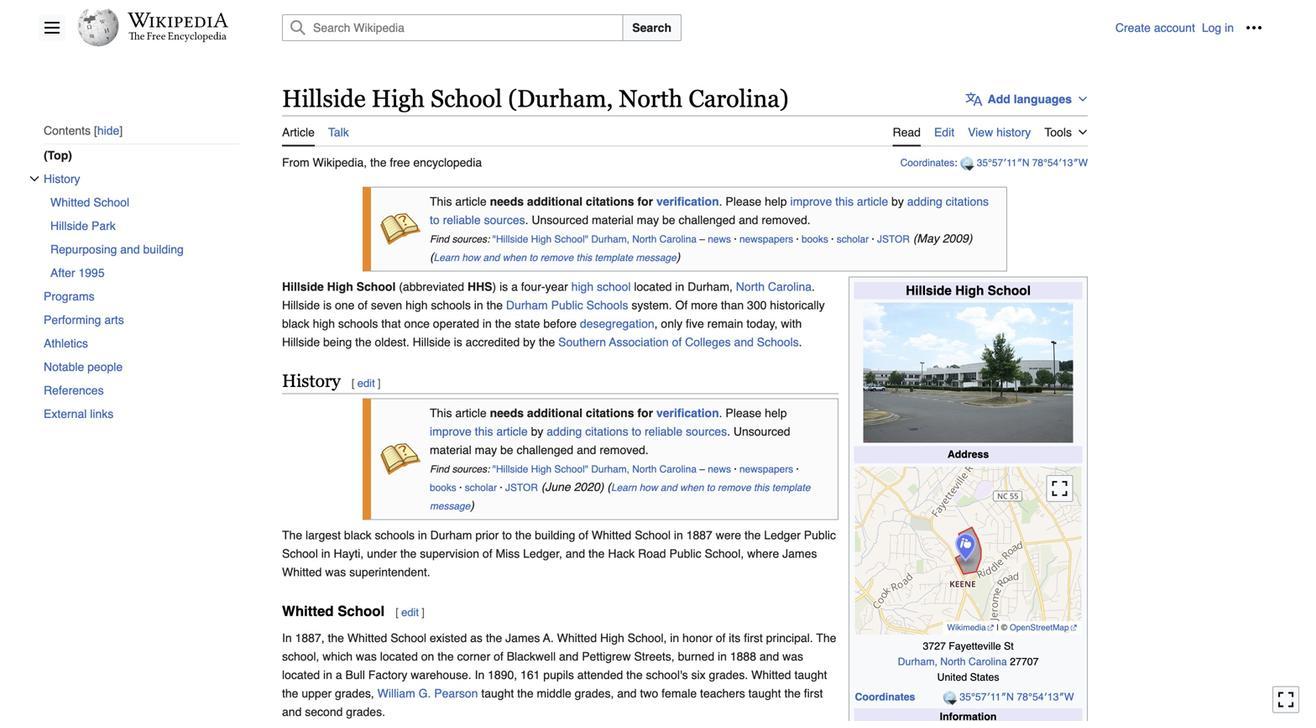 Task type: locate. For each thing, give the bounding box(es) containing it.
and down upper
[[282, 705, 302, 719]]

1 vertical spatial is
[[323, 299, 332, 312]]

unsourced for please help improve this article by adding citations to reliable sources
[[734, 425, 791, 438]]

was inside the largest black schools in durham prior to the building of whitted school in 1887 were the ledger public school in hayti, under the supervision of miss ledger, and the hack road public school, where james whitted was superintendent.
[[325, 566, 346, 579]]

high up the being
[[313, 317, 335, 330]]

newspapers for please help improve this article by adding citations to reliable sources
[[740, 464, 794, 475]]

june
[[545, 480, 571, 494]]

jstor link left 'may'
[[877, 234, 910, 245]]

log in link
[[1202, 21, 1234, 34]]

1 horizontal spatial located
[[380, 650, 418, 663]]

2 sources: from the top
[[452, 464, 490, 475]]

1 vertical spatial for
[[638, 407, 653, 420]]

of right one
[[358, 299, 368, 312]]

0 horizontal spatial reliable
[[443, 213, 481, 227]]

create
[[1116, 21, 1151, 34]]

0 horizontal spatial adding
[[547, 425, 582, 438]]

sources inside please help improve this article by adding citations to reliable sources
[[686, 425, 727, 438]]

and inside the largest black schools in durham prior to the building of whitted school in 1887 were the ledger public school in hayti, under the supervision of miss ledger, and the hack road public school, where james whitted was superintendent.
[[566, 547, 585, 561]]

0 vertical spatial may
[[637, 213, 659, 227]]

jstor left june
[[505, 483, 538, 493]]

0 vertical spatial please
[[726, 195, 762, 208]]

talk
[[328, 126, 349, 139]]

1 this article needs additional citations for verification . from the top
[[430, 195, 722, 208]]

schools
[[587, 299, 628, 312], [757, 335, 799, 349]]

as
[[470, 631, 483, 645]]

0 horizontal spatial grades,
[[335, 687, 374, 700]]

0 vertical spatial whitted school
[[50, 196, 129, 209]]

by inside please help improve this article by adding citations to reliable sources
[[531, 425, 544, 438]]

taught inside in 1887, the whitted school existed as the james a. whitted high school, in honor of its first principal. the school, which was located on the corner of blackwell and pettigrew streets, burned in 1888 and was located in a bull factory warehouse. in 1890, 161 pupils attended the school's six grades. whitted taught the upper grades,
[[795, 668, 827, 682]]

removed.
[[762, 213, 811, 227], [600, 443, 649, 457]]

was up bull at the left bottom of page
[[356, 650, 377, 663]]

0 horizontal spatial building
[[143, 243, 184, 256]]

the left upper
[[282, 687, 298, 700]]

1 find from the top
[[430, 234, 449, 245]]

taught
[[795, 668, 827, 682], [481, 687, 514, 700], [749, 687, 781, 700]]

performing arts
[[44, 313, 124, 327]]

learn up (abbreviated
[[434, 252, 459, 263]]

2 verification link from the top
[[657, 407, 719, 420]]

0 vertical spatial scholar
[[837, 234, 869, 245]]

scholar up prior
[[465, 483, 497, 493]]

material for please help improve this article by adding citations to reliable sources
[[430, 443, 472, 457]]

colleges
[[685, 335, 731, 349]]

reliable down encyclopedia in the top of the page
[[443, 213, 481, 227]]

0 vertical spatial black
[[282, 317, 310, 330]]

citations inside adding citations to reliable sources
[[946, 195, 989, 208]]

35°57′11″n 78°54′13″w for topmost the show location on an interactive map icon
[[977, 157, 1088, 169]]

1 horizontal spatial unsourced
[[734, 425, 791, 438]]

sources: for please help improve this article by adding citations to reliable sources
[[452, 464, 490, 475]]

] for whitted school
[[422, 606, 425, 619]]

1 horizontal spatial reliable
[[645, 425, 683, 438]]

1 vertical spatial 35°57′11″n
[[960, 691, 1014, 703]]

north carolina link
[[736, 280, 812, 293]]

help
[[765, 195, 787, 208], [765, 407, 787, 420]]

1 vertical spatial books link
[[430, 483, 457, 493]]

books for please help improve this article by
[[802, 234, 829, 245]]

1 grades, from the left
[[335, 687, 374, 700]]

in inside . hillside is one of seven high schools in the
[[474, 299, 483, 312]]

southern association of colleges and schools .
[[558, 335, 802, 349]]

©
[[1001, 623, 1008, 633]]

35°57′11″n
[[977, 157, 1030, 169], [960, 691, 1014, 703]]

0 vertical spatial improve
[[790, 195, 832, 208]]

search
[[632, 21, 672, 34]]

0 vertical spatial scholar link
[[837, 234, 869, 245]]

address
[[948, 448, 989, 461]]

and inside ( may 2009 ) ( learn how and when to remove this template message )
[[483, 252, 500, 263]]

0 vertical spatial news link
[[708, 234, 731, 245]]

high down 2009
[[956, 283, 984, 298]]

to inside please help improve this article by adding citations to reliable sources
[[632, 425, 642, 438]]

whitted down 1888
[[752, 668, 791, 682]]

a.
[[543, 631, 554, 645]]

1 vertical spatial find
[[430, 464, 449, 475]]

news for please help improve this article by adding citations to reliable sources
[[708, 464, 731, 475]]

. unsourced material may be challenged and removed. find sources: "hillside high school" durham, north carolina – news · newspapers · books · scholar · jstor
[[430, 213, 910, 245], [430, 425, 799, 493]]

coordinates down durham, north carolina 'link'
[[855, 691, 916, 703]]

citations inside please help improve this article by adding citations to reliable sources
[[585, 425, 628, 438]]

]
[[378, 377, 381, 390], [422, 606, 425, 619]]

fullscreen image
[[1278, 691, 1295, 708]]

1 newspapers from the top
[[740, 234, 794, 245]]

in down corner
[[475, 668, 485, 682]]

history down the being
[[282, 371, 341, 391]]

edit for history
[[357, 377, 375, 390]]

in left 1888
[[718, 650, 727, 663]]

a inside in 1887, the whitted school existed as the james a. whitted high school, in honor of its first principal. the school, which was located on the corner of blackwell and pettigrew streets, burned in 1888 and was located in a bull factory warehouse. in 1890, 161 pupils attended the school's six grades. whitted taught the upper grades,
[[336, 668, 342, 682]]

whitted school up hillside park
[[50, 196, 129, 209]]

and down hillside park link
[[120, 243, 140, 256]]

after
[[50, 266, 75, 279]]

1 additional from the top
[[527, 195, 583, 208]]

notable people link
[[44, 355, 240, 379]]

first right the its
[[744, 631, 763, 645]]

reliable up learn how and when to remove this template message
[[645, 425, 683, 438]]

1 "hillside from the top
[[493, 234, 528, 245]]

0 horizontal spatial books
[[430, 483, 457, 493]]

0 vertical spatial books link
[[802, 234, 829, 245]]

0 horizontal spatial ]
[[378, 377, 381, 390]]

0 horizontal spatial when
[[503, 252, 527, 263]]

2 news link from the top
[[708, 464, 731, 475]]

newspapers for please help improve this article by
[[740, 234, 794, 245]]

1 news link from the top
[[708, 234, 731, 245]]

wikimedia | © openstreetmap
[[947, 623, 1069, 633]]

in left 1887,
[[282, 631, 292, 645]]

1 horizontal spatial school,
[[705, 547, 744, 561]]

improve for please help improve this article by
[[790, 195, 832, 208]]

0 vertical spatial –
[[700, 234, 705, 245]]

which
[[323, 650, 353, 663]]

in
[[282, 631, 292, 645], [475, 668, 485, 682]]

jstor link for may 2009
[[877, 234, 910, 245]]

] up on
[[422, 606, 425, 619]]

books for please help improve this article by adding citations to reliable sources
[[430, 483, 457, 493]]

grades. down william at the left bottom
[[346, 705, 385, 719]]

1 vertical spatial building
[[535, 529, 575, 542]]

high school link
[[571, 280, 631, 293]]

0 vertical spatial when
[[503, 252, 527, 263]]

is right the hhs
[[500, 280, 508, 293]]

1 verification link from the top
[[657, 195, 719, 208]]

2 needs from the top
[[490, 407, 524, 420]]

1 vertical spatial removed.
[[600, 443, 649, 457]]

1 vertical spatial school" durham,
[[554, 464, 630, 475]]

by inside , only five remain today, with hillside being the oldest. hillside is accredited by the
[[523, 335, 536, 349]]

please inside please help improve this article by adding citations to reliable sources
[[726, 407, 762, 420]]

0 vertical spatial show location on an interactive map image
[[960, 157, 977, 171]]

the inside in 1887, the whitted school existed as the james a. whitted high school, in honor of its first principal. the school, which was located on the corner of blackwell and pettigrew streets, burned in 1888 and was located in a bull factory warehouse. in 1890, 161 pupils attended the school's six grades. whitted taught the upper grades,
[[816, 631, 837, 645]]

0 vertical spatial material
[[592, 213, 634, 227]]

"hillside up prior
[[493, 464, 528, 475]]

schools
[[431, 299, 471, 312], [338, 317, 378, 330], [375, 529, 415, 542]]

located up system.
[[634, 280, 672, 293]]

hillside down 'may'
[[906, 283, 952, 298]]

2 verification from the top
[[657, 407, 719, 420]]

hhs
[[468, 280, 492, 293]]

carolina down adding citations to reliable sources
[[660, 234, 697, 245]]

0 vertical spatial newspapers link
[[740, 234, 794, 245]]

and inside learn how and when to remove this template message
[[661, 483, 677, 493]]

1 horizontal spatial scholar link
[[837, 234, 869, 245]]

1 . unsourced material may be challenged and removed. find sources: "hillside high school" durham, north carolina – news · newspapers · books · scholar · jstor from the top
[[430, 213, 910, 245]]

jstor link left june
[[505, 483, 538, 493]]

1 horizontal spatial remove
[[718, 483, 751, 493]]

1 "hillside high school" durham, north carolina link from the top
[[493, 234, 697, 245]]

whitted up hack
[[592, 529, 632, 542]]

located down school,
[[282, 668, 320, 682]]

and inside repurposing and building link
[[120, 243, 140, 256]]

( for (
[[604, 480, 611, 494]]

1 help from the top
[[765, 195, 787, 208]]

athletics
[[44, 337, 88, 350]]

menu image
[[44, 19, 60, 36]]

0 vertical spatial school,
[[705, 547, 744, 561]]

0 horizontal spatial may
[[475, 443, 497, 457]]

and down please help improve this article by adding citations to reliable sources
[[577, 443, 596, 457]]

2 please from the top
[[726, 407, 762, 420]]

for for please help improve this article by
[[638, 195, 653, 208]]

template inside ( may 2009 ) ( learn how and when to remove this template message )
[[595, 252, 633, 263]]

factory
[[368, 668, 408, 682]]

0 vertical spatial . unsourced material may be challenged and removed. find sources: "hillside high school" durham, north carolina – news · newspapers · books · scholar · jstor
[[430, 213, 910, 245]]

1 vertical spatial 35°57′11″n 78°54′13″w
[[960, 691, 1074, 703]]

hillside high school (durham, north carolina) element
[[282, 147, 1088, 721]]

whitted school link
[[50, 190, 240, 214]]

how up the hhs
[[462, 252, 480, 263]]

from
[[282, 156, 310, 169]]

0 vertical spatial adding
[[907, 195, 943, 208]]

how inside ( may 2009 ) ( learn how and when to remove this template message )
[[462, 252, 480, 263]]

1 vertical spatial be
[[500, 443, 513, 457]]

edit link
[[934, 116, 955, 145]]

1 horizontal spatial schools
[[757, 335, 799, 349]]

– up 1887
[[700, 464, 705, 475]]

superintendent.
[[349, 566, 430, 579]]

grades. inside taught the middle grades, and two female teachers taught the first and second grades.
[[346, 705, 385, 719]]

this
[[836, 195, 854, 208], [577, 252, 592, 263], [475, 425, 493, 438], [754, 483, 769, 493]]

verification link for please help improve this article by adding citations to reliable sources
[[657, 407, 719, 420]]

. unsourced material may be challenged and removed. find sources: "hillside high school" durham, north carolina – news · newspapers · books · scholar · jstor for please help improve this article by
[[430, 213, 910, 245]]

the up accredited
[[495, 317, 511, 330]]

in left 1887
[[674, 529, 683, 542]]

was down principal.
[[783, 650, 804, 663]]

1 verification from the top
[[657, 195, 719, 208]]

the right principal.
[[816, 631, 837, 645]]

by down 'coordinates :'
[[892, 195, 904, 208]]

grades, down bull at the left bottom of page
[[335, 687, 374, 700]]

0 horizontal spatial school,
[[628, 631, 667, 645]]

verification link down southern association of colleges and schools .
[[657, 407, 719, 420]]

north down search
[[619, 85, 683, 113]]

1 sources: from the top
[[452, 234, 490, 245]]

to up learn how and when to remove this template message
[[632, 425, 642, 438]]

0 vertical spatial books
[[802, 234, 829, 245]]

needs for please help improve this article by adding citations to reliable sources
[[490, 407, 524, 420]]

1 – from the top
[[700, 234, 705, 245]]

help inside please help improve this article by adding citations to reliable sources
[[765, 407, 787, 420]]

1 vertical spatial adding citations to reliable sources link
[[547, 425, 727, 438]]

0 horizontal spatial edit
[[357, 377, 375, 390]]

hillside inside . hillside is one of seven high schools in the
[[282, 299, 320, 312]]

1 vertical spatial history
[[282, 371, 341, 391]]

0 vertical spatial 35°57′11″n 78°54′13″w
[[977, 157, 1088, 169]]

0 vertical spatial help
[[765, 195, 787, 208]]

show location on an interactive map image down united
[[943, 691, 960, 705]]

35°57′11″n 78°54′13″w
[[977, 157, 1088, 169], [960, 691, 1074, 703]]

history
[[997, 126, 1031, 139]]

may for please help improve this article by adding citations to reliable sources
[[475, 443, 497, 457]]

1 horizontal spatial books
[[802, 234, 829, 245]]

building up ledger,
[[535, 529, 575, 542]]

·
[[734, 234, 737, 245], [796, 234, 799, 245], [831, 234, 834, 245], [872, 234, 875, 245], [734, 464, 737, 475], [796, 464, 799, 475], [459, 483, 462, 493], [500, 483, 503, 493]]

2 find from the top
[[430, 464, 449, 475]]

north up united
[[941, 656, 966, 668]]

by for please help improve this article by
[[892, 195, 904, 208]]

2 newspapers link from the top
[[740, 464, 794, 475]]

the left largest
[[282, 529, 302, 542]]

2 grades, from the left
[[575, 687, 614, 700]]

2 horizontal spatial was
[[783, 650, 804, 663]]

wikimedia link
[[947, 623, 995, 633]]

[ edit ]
[[352, 377, 381, 390], [396, 606, 425, 619]]

0 horizontal spatial scholar
[[465, 483, 497, 493]]

public right ledger
[[804, 529, 836, 542]]

1 horizontal spatial be
[[662, 213, 676, 227]]

( left 2009
[[913, 232, 917, 245]]

scholar link for june 2020
[[465, 483, 497, 493]]

( up (abbreviated
[[430, 250, 434, 264]]

1 vertical spatial [ edit ]
[[396, 606, 425, 619]]

remove inside learn how and when to remove this template message
[[718, 483, 751, 493]]

78°54′13″w down 27707
[[1017, 691, 1074, 703]]

1 newspapers link from the top
[[740, 234, 794, 245]]

newspapers link up north carolina "link"
[[740, 234, 794, 245]]

pettigrew
[[582, 650, 631, 663]]

whitted right a.
[[557, 631, 597, 645]]

learn how and when to remove this template message link
[[434, 252, 676, 263], [430, 483, 811, 512]]

161
[[521, 668, 540, 682]]

adding inside adding citations to reliable sources
[[907, 195, 943, 208]]

0 vertical spatial removed.
[[762, 213, 811, 227]]

adding citations to reliable sources link up learn how and when to remove this template message
[[547, 425, 727, 438]]

0 vertical spatial high
[[571, 280, 594, 293]]

0 vertical spatial 78°54′13″w
[[1033, 157, 1088, 169]]

this article needs additional citations for verification . for please help improve this article by
[[430, 195, 722, 208]]

2 this from the top
[[430, 407, 452, 420]]

1 school" durham, from the top
[[554, 234, 630, 245]]

free
[[390, 156, 410, 169]]

1 news from the top
[[708, 234, 731, 245]]

sources: for please help improve this article by
[[452, 234, 490, 245]]

school, down were
[[705, 547, 744, 561]]

grades. inside in 1887, the whitted school existed as the james a. whitted high school, in honor of its first principal. the school, which was located on the corner of blackwell and pettigrew streets, burned in 1888 and was located in a bull factory warehouse. in 1890, 161 pupils attended the school's six grades. whitted taught the upper grades,
[[709, 668, 748, 682]]

0 horizontal spatial [ edit ]
[[352, 377, 381, 390]]

view
[[968, 126, 993, 139]]

"hillside for please help improve this article by adding citations to reliable sources
[[493, 464, 528, 475]]

1 vertical spatial unsourced
[[734, 425, 791, 438]]

supervision
[[420, 547, 479, 561]]

scholar link for may 2009
[[837, 234, 869, 245]]

show location on an interactive map image
[[960, 157, 977, 171], [943, 691, 960, 705]]

3727 fayetteville st durham, north carolina 27707 united states
[[898, 640, 1039, 684]]

1 vertical spatial black
[[344, 529, 372, 542]]

1 vertical spatial template
[[772, 483, 811, 493]]

coordinates down edit
[[901, 157, 955, 169]]

removed. for may 2009
[[762, 213, 811, 227]]

programs
[[44, 290, 95, 303]]

1 horizontal spatial improve this article link
[[790, 195, 888, 208]]

learn inside ( may 2009 ) ( learn how and when to remove this template message )
[[434, 252, 459, 263]]

78°54′13″w down 'tools'
[[1033, 157, 1088, 169]]

to inside learn how and when to remove this template message
[[707, 483, 715, 493]]

2 additional from the top
[[527, 407, 583, 420]]

james
[[783, 547, 817, 561], [506, 631, 540, 645]]

2 newspapers from the top
[[740, 464, 794, 475]]

1 vertical spatial durham
[[430, 529, 472, 542]]

1 vertical spatial coordinates
[[855, 691, 916, 703]]

additional for please help improve this article by adding citations to reliable sources
[[527, 407, 583, 420]]

0 vertical spatial building
[[143, 243, 184, 256]]

35°57′11″n down view history
[[977, 157, 1030, 169]]

0 horizontal spatial is
[[323, 299, 332, 312]]

1 vertical spatial whitted school
[[282, 603, 385, 620]]

in down the hhs
[[474, 299, 483, 312]]

of down prior
[[483, 547, 492, 561]]

learn how and when to remove this template message link up hack
[[430, 483, 811, 512]]

james up blackwell
[[506, 631, 540, 645]]

1 vertical spatial books
[[430, 483, 457, 493]]

may
[[637, 213, 659, 227], [475, 443, 497, 457]]

how inside learn how and when to remove this template message
[[640, 483, 658, 493]]

2 "hillside high school" durham, north carolina link from the top
[[493, 464, 697, 475]]

carolina up historically
[[768, 280, 812, 293]]

history
[[44, 172, 80, 185], [282, 371, 341, 391]]

located up factory
[[380, 650, 418, 663]]

verification
[[657, 195, 719, 208], [657, 407, 719, 420]]

verification link for please help improve this article by
[[657, 195, 719, 208]]

1 vertical spatial schools
[[757, 335, 799, 349]]

1 vertical spatial sources
[[686, 425, 727, 438]]

27707
[[1010, 656, 1039, 668]]

learn how and when to remove this template message link for please help improve this article by adding citations to reliable sources
[[430, 483, 811, 512]]

adding citations to reliable sources link for please help improve this article by
[[430, 195, 989, 227]]

article
[[455, 195, 487, 208], [857, 195, 888, 208], [455, 407, 487, 420], [496, 425, 528, 438]]

map image
[[855, 467, 1082, 635]]

1995
[[78, 266, 105, 279]]

0 vertical spatial a
[[511, 280, 518, 293]]

to
[[430, 213, 440, 227], [529, 252, 538, 263], [632, 425, 642, 438], [707, 483, 715, 493], [502, 529, 512, 542]]

of down only
[[672, 335, 682, 349]]

hillside left one
[[282, 299, 320, 312]]

0 horizontal spatial removed.
[[600, 443, 649, 457]]

message up system.
[[636, 252, 676, 263]]

2 for from the top
[[638, 407, 653, 420]]

newspapers
[[740, 234, 794, 245], [740, 464, 794, 475]]

warehouse.
[[411, 668, 472, 682]]

1 for from the top
[[638, 195, 653, 208]]

0 vertical spatial edit link
[[357, 377, 375, 390]]

sources inside adding citations to reliable sources
[[484, 213, 525, 227]]

james inside the largest black schools in durham prior to the building of whitted school in 1887 were the ledger public school in hayti, under the supervision of miss ledger, and the hack road public school, where james whitted was superintendent.
[[783, 547, 817, 561]]

when
[[503, 252, 527, 263], [680, 483, 704, 493]]

first inside in 1887, the whitted school existed as the james a. whitted high school, in honor of its first principal. the school, which was located on the corner of blackwell and pettigrew streets, burned in 1888 and was located in a bull factory warehouse. in 1890, 161 pupils attended the school's six grades. whitted taught the upper grades,
[[744, 631, 763, 645]]

high up once
[[406, 299, 428, 312]]

of
[[358, 299, 368, 312], [672, 335, 682, 349], [579, 529, 589, 542], [483, 547, 492, 561], [716, 631, 726, 645], [494, 650, 504, 663]]

news link for please help improve this article by adding citations to reliable sources
[[708, 464, 731, 475]]

0 vertical spatial [
[[352, 377, 355, 390]]

1 vertical spatial verification link
[[657, 407, 719, 420]]

this
[[430, 195, 452, 208], [430, 407, 452, 420]]

to up miss at the bottom of page
[[502, 529, 512, 542]]

system. of more than 300 historically black high schools that once operated in the state before
[[282, 299, 825, 330]]

1 needs from the top
[[490, 195, 524, 208]]

0 vertical spatial "hillside
[[493, 234, 528, 245]]

challenged up ( may 2009 ) ( learn how and when to remove this template message )
[[679, 213, 736, 227]]

. inside . hillside is one of seven high schools in the
[[812, 280, 815, 293]]

improve this article link for please help improve this article by
[[790, 195, 888, 208]]

1 horizontal spatial history
[[282, 371, 341, 391]]

coordinates for coordinates :
[[901, 157, 955, 169]]

show location on an interactive map image right :
[[960, 157, 977, 171]]

2 – from the top
[[700, 464, 705, 475]]

[ for history
[[352, 377, 355, 390]]

first
[[744, 631, 763, 645], [804, 687, 823, 700]]

be for please help improve this article by
[[662, 213, 676, 227]]

1 vertical spatial –
[[700, 464, 705, 475]]

1888
[[730, 650, 756, 663]]

edit
[[934, 126, 955, 139]]

1 horizontal spatial james
[[783, 547, 817, 561]]

1 this from the top
[[430, 195, 452, 208]]

durham up state
[[506, 299, 548, 312]]

whitted school up 1887,
[[282, 603, 385, 620]]

hillside park
[[50, 219, 116, 232]]

hillside high school (abbreviated hhs ) is a four-year high school located in durham, north carolina
[[282, 280, 812, 293]]

help for please help improve this article by
[[765, 195, 787, 208]]

personal tools navigation
[[1116, 14, 1268, 41]]

2 help from the top
[[765, 407, 787, 420]]

the free encyclopedia image
[[129, 32, 227, 43]]

"hillside up 'four-'
[[493, 234, 528, 245]]

2 school" durham, from the top
[[554, 464, 630, 475]]

news link down adding citations to reliable sources
[[708, 234, 731, 245]]

[ down superintendent.
[[396, 606, 399, 619]]

0 vertical spatial first
[[744, 631, 763, 645]]

0 vertical spatial "hillside high school" durham, north carolina link
[[493, 234, 697, 245]]

1 horizontal spatial challenged
[[679, 213, 736, 227]]

honor
[[683, 631, 713, 645]]

high inside system. of more than 300 historically black high schools that once operated in the state before
[[313, 317, 335, 330]]

jstor
[[877, 234, 910, 245], [505, 483, 538, 493]]

0 horizontal spatial [
[[352, 377, 355, 390]]

2 this article needs additional citations for verification . from the top
[[430, 407, 722, 420]]

edit link down oldest. on the top left
[[357, 377, 375, 390]]

– for please help improve this article by adding citations to reliable sources
[[700, 464, 705, 475]]

learn inside learn how and when to remove this template message
[[611, 483, 637, 493]]

0 vertical spatial adding citations to reliable sources link
[[430, 195, 989, 227]]

1 vertical spatial high
[[406, 299, 428, 312]]

1 vertical spatial edit
[[401, 606, 419, 619]]

improve
[[790, 195, 832, 208], [430, 425, 472, 438]]

durham,
[[688, 280, 733, 293], [898, 656, 938, 668]]

2 . unsourced material may be challenged and removed. find sources: "hillside high school" durham, north carolina – news · newspapers · books · scholar · jstor from the top
[[430, 425, 799, 493]]

verification for please help improve this article by
[[657, 195, 719, 208]]

was
[[325, 566, 346, 579], [356, 650, 377, 663], [783, 650, 804, 663]]

this inside ( may 2009 ) ( learn how and when to remove this template message )
[[577, 252, 592, 263]]

0 vertical spatial additional
[[527, 195, 583, 208]]

scholar for may 2009
[[837, 234, 869, 245]]

please
[[726, 195, 762, 208], [726, 407, 762, 420]]

scholar link up prior
[[465, 483, 497, 493]]

35°57′11″n 78°54′13″w down 27707
[[960, 691, 1074, 703]]

to inside adding citations to reliable sources
[[430, 213, 440, 227]]

1 horizontal spatial the
[[816, 631, 837, 645]]

jstor link for june 2020
[[505, 483, 538, 493]]

a left 'four-'
[[511, 280, 518, 293]]

0 horizontal spatial scholar link
[[465, 483, 497, 493]]

78°54′13″w
[[1033, 157, 1088, 169], [1017, 691, 1074, 703]]

35°57′11″n 78°54′13″w for the show location on an interactive map icon to the bottom
[[960, 691, 1074, 703]]

building down hillside park link
[[143, 243, 184, 256]]

this article needs additional citations for verification . for please help improve this article by adding citations to reliable sources
[[430, 407, 722, 420]]

improve inside please help improve this article by adding citations to reliable sources
[[430, 425, 472, 438]]

teachers
[[700, 687, 745, 700]]

grades, down "attended" at the bottom left
[[575, 687, 614, 700]]

0 vertical spatial durham,
[[688, 280, 733, 293]]

hillside down once
[[413, 335, 451, 349]]

1 vertical spatial news
[[708, 464, 731, 475]]

] for history
[[378, 377, 381, 390]]

school" durham, for please help improve this article by adding citations to reliable sources
[[554, 464, 630, 475]]

high up pettigrew
[[600, 631, 624, 645]]

1 vertical spatial this
[[430, 407, 452, 420]]

of left the its
[[716, 631, 726, 645]]

hillside up talk link
[[282, 85, 366, 113]]

jstor for may 2009
[[877, 234, 910, 245]]

newspapers link for please help improve this article by
[[740, 234, 794, 245]]

1 horizontal spatial grades.
[[709, 668, 748, 682]]

2 news from the top
[[708, 464, 731, 475]]

) right june
[[600, 480, 604, 494]]

located
[[634, 280, 672, 293], [380, 650, 418, 663], [282, 668, 320, 682]]

[ edit ] for whitted school
[[396, 606, 425, 619]]

southern
[[558, 335, 606, 349]]

performing
[[44, 313, 101, 327]]

1 vertical spatial improve
[[430, 425, 472, 438]]

1887
[[687, 529, 713, 542]]

remove
[[540, 252, 574, 263], [718, 483, 751, 493]]

[ for whitted school
[[396, 606, 399, 619]]

school,
[[705, 547, 744, 561], [628, 631, 667, 645]]

for up ( may 2009 ) ( learn how and when to remove this template message )
[[638, 195, 653, 208]]

high inside in 1887, the whitted school existed as the james a. whitted high school, in honor of its first principal. the school, which was located on the corner of blackwell and pettigrew streets, burned in 1888 and was located in a bull factory warehouse. in 1890, 161 pupils attended the school's six grades. whitted taught the upper grades,
[[600, 631, 624, 645]]

2 "hillside from the top
[[493, 464, 528, 475]]

template inside learn how and when to remove this template message
[[772, 483, 811, 493]]

1 please from the top
[[726, 195, 762, 208]]

1 horizontal spatial high
[[406, 299, 428, 312]]

schools down one
[[338, 317, 378, 330]]



Task type: vqa. For each thing, say whether or not it's contained in the screenshot.
the and
yes



Task type: describe. For each thing, give the bounding box(es) containing it.
grades, inside taught the middle grades, and two female teachers taught the first and second grades.
[[575, 687, 614, 700]]

please help improve this article by
[[722, 195, 907, 208]]

message inside ( may 2009 ) ( learn how and when to remove this template message )
[[636, 252, 676, 263]]

building inside the largest black schools in durham prior to the building of whitted school in 1887 were the ledger public school in hayti, under the supervision of miss ledger, and the hack road public school, where james whitted was superintendent.
[[535, 529, 575, 542]]

. unsourced material may be challenged and removed. find sources: "hillside high school" durham, north carolina – news · newspapers · books · scholar · jstor for please help improve this article by adding citations to reliable sources
[[430, 425, 799, 493]]

reliable inside please help improve this article by adding citations to reliable sources
[[645, 425, 683, 438]]

( may 2009 ) ( learn how and when to remove this template message )
[[430, 232, 973, 264]]

in down largest
[[321, 547, 330, 561]]

of up '1890,' on the bottom of page
[[494, 650, 504, 663]]

hillside park link
[[50, 214, 240, 238]]

may for please help improve this article by
[[637, 213, 659, 227]]

north up 300
[[736, 280, 765, 293]]

please for please help improve this article by
[[726, 195, 762, 208]]

the inside the largest black schools in durham prior to the building of whitted school in 1887 were the ledger public school in hayti, under the supervision of miss ledger, and the hack road public school, where james whitted was superintendent.
[[282, 529, 302, 542]]

the up miss at the bottom of page
[[515, 529, 532, 542]]

and up pupils
[[559, 650, 579, 663]]

states
[[970, 671, 1000, 684]]

remove inside ( may 2009 ) ( learn how and when to remove this template message )
[[540, 252, 574, 263]]

the largest black schools in durham prior to the building of whitted school in 1887 were the ledger public school in hayti, under the supervision of miss ledger, and the hack road public school, where james whitted was superintendent.
[[282, 529, 836, 579]]

(top) link
[[44, 143, 252, 167]]

[ edit ] for history
[[352, 377, 381, 390]]

of down 2020
[[579, 529, 589, 542]]

school, inside in 1887, the whitted school existed as the james a. whitted high school, in honor of its first principal. the school, which was located on the corner of blackwell and pettigrew streets, burned in 1888 and was located in a bull factory warehouse. in 1890, 161 pupils attended the school's six grades. whitted taught the upper grades,
[[628, 631, 667, 645]]

coordinates :
[[901, 157, 960, 169]]

durham, inside 3727 fayetteville st durham, north carolina 27707 united states
[[898, 656, 938, 668]]

in left honor
[[670, 631, 679, 645]]

carolina inside 3727 fayetteville st durham, north carolina 27707 united states
[[969, 656, 1007, 668]]

hide
[[97, 124, 119, 137]]

athletics link
[[44, 332, 240, 355]]

in inside personal tools navigation
[[1225, 21, 1234, 34]]

to inside ( may 2009 ) ( learn how and when to remove this template message )
[[529, 252, 538, 263]]

1 horizontal spatial public
[[670, 547, 702, 561]]

the right the being
[[355, 335, 372, 349]]

five
[[686, 317, 704, 330]]

please help improve this article by adding citations to reliable sources
[[430, 407, 787, 438]]

openstreetmap link
[[1010, 623, 1078, 633]]

"hillside for please help improve this article by
[[493, 234, 528, 245]]

news for please help improve this article by
[[708, 234, 731, 245]]

female
[[662, 687, 697, 700]]

"hillside high school" durham, north carolina link for please help improve this article by adding citations to reliable sources
[[493, 464, 697, 475]]

3727
[[923, 640, 946, 652]]

hillside left the being
[[282, 335, 320, 349]]

the right as on the left bottom of page
[[486, 631, 502, 645]]

schools inside system. of more than 300 historically black high schools that once operated in the state before
[[338, 317, 378, 330]]

william g. pearson link
[[378, 687, 478, 700]]

removed. for june 2020
[[600, 443, 649, 457]]

and down today,
[[734, 335, 754, 349]]

in up of
[[675, 280, 685, 293]]

1 vertical spatial show location on an interactive map image
[[943, 691, 960, 705]]

account
[[1154, 21, 1195, 34]]

accredited
[[466, 335, 520, 349]]

edit link for history
[[357, 377, 375, 390]]

may
[[917, 232, 939, 245]]

blackwell
[[507, 650, 556, 663]]

hide button
[[94, 124, 123, 138]]

be for please help improve this article by adding citations to reliable sources
[[500, 443, 513, 457]]

north inside 3727 fayetteville st durham, north carolina 27707 united states
[[941, 656, 966, 668]]

the down 161
[[517, 687, 534, 700]]

edit for whitted school
[[401, 606, 419, 619]]

message inside learn how and when to remove this template message
[[430, 501, 470, 512]]

whitted up which
[[347, 631, 387, 645]]

high inside . hillside is one of seven high schools in the
[[406, 299, 428, 312]]

the left hack
[[589, 547, 605, 561]]

verification for please help improve this article by adding citations to reliable sources
[[657, 407, 719, 420]]

second
[[305, 705, 343, 719]]

1 horizontal spatial in
[[475, 668, 485, 682]]

log in and more options image
[[1246, 19, 1263, 36]]

adding citations to reliable sources
[[430, 195, 989, 227]]

unsourced for please help improve this article by
[[532, 213, 589, 227]]

school inside in 1887, the whitted school existed as the james a. whitted high school, in honor of its first principal. the school, which was located on the corner of blackwell and pettigrew streets, burned in 1888 and was located in a bull factory warehouse. in 1890, 161 pupils attended the school's six grades. whitted taught the upper grades,
[[391, 631, 427, 645]]

2 horizontal spatial located
[[634, 280, 672, 293]]

– for please help improve this article by
[[700, 234, 705, 245]]

durham inside the largest black schools in durham prior to the building of whitted school in 1887 were the ledger public school in hayti, under the supervision of miss ledger, and the hack road public school, where james whitted was superintendent.
[[430, 529, 472, 542]]

after 1995 link
[[50, 261, 240, 285]]

this for please help improve this article by adding citations to reliable sources
[[430, 407, 452, 420]]

carolina up learn how and when to remove this template message
[[660, 464, 697, 475]]

challenged for please help improve this article by adding citations to reliable sources
[[517, 443, 574, 457]]

in inside system. of more than 300 historically black high schools that once operated in the state before
[[483, 317, 492, 330]]

hayti,
[[334, 547, 364, 561]]

black inside system. of more than 300 historically black high schools that once operated in the state before
[[282, 317, 310, 330]]

grades, inside in 1887, the whitted school existed as the james a. whitted high school, in honor of its first principal. the school, which was located on the corner of blackwell and pettigrew streets, burned in 1888 and was located in a bull factory warehouse. in 1890, 161 pupils attended the school's six grades. whitted taught the upper grades,
[[335, 687, 374, 700]]

the up which
[[328, 631, 344, 645]]

2 horizontal spatial high
[[571, 280, 594, 293]]

and up ( may 2009 ) ( learn how and when to remove this template message )
[[739, 213, 759, 227]]

william
[[378, 687, 415, 700]]

school, inside the largest black schools in durham prior to the building of whitted school in 1887 were the ledger public school in hayti, under the supervision of miss ledger, and the hack road public school, where james whitted was superintendent.
[[705, 547, 744, 561]]

improve for please help improve this article by adding citations to reliable sources
[[430, 425, 472, 438]]

scholar for june 2020
[[465, 483, 497, 493]]

ledger
[[764, 529, 801, 542]]

add languages
[[988, 92, 1072, 106]]

the up where
[[745, 529, 761, 542]]

history link
[[44, 167, 240, 190]]

1 horizontal spatial was
[[356, 650, 377, 663]]

needs for please help improve this article by
[[490, 195, 524, 208]]

system.
[[632, 299, 672, 312]]

by for please help improve this article by adding citations to reliable sources
[[531, 425, 544, 438]]

) up supervision
[[470, 499, 474, 512]]

in up supervision
[[418, 529, 427, 542]]

wikipedia image
[[128, 13, 228, 28]]

schools inside . hillside is one of seven high schools in the
[[431, 299, 471, 312]]

north up learn how and when to remove this template message
[[632, 464, 657, 475]]

high up june
[[531, 464, 552, 475]]

) right 'may'
[[969, 232, 973, 245]]

2 horizontal spatial public
[[804, 529, 836, 542]]

being
[[323, 335, 352, 349]]

the down principal.
[[785, 687, 801, 700]]

seven
[[371, 299, 402, 312]]

after 1995
[[50, 266, 105, 279]]

hillside up the being
[[282, 280, 324, 293]]

with
[[781, 317, 802, 330]]

wikipedia,
[[313, 156, 367, 169]]

0 horizontal spatial whitted school
[[50, 196, 129, 209]]

reliable inside adding citations to reliable sources
[[443, 213, 481, 227]]

books link for please help improve this article by
[[802, 234, 829, 245]]

external links
[[44, 407, 114, 421]]

streets,
[[634, 650, 675, 663]]

schools inside the largest black schools in durham prior to the building of whitted school in 1887 were the ledger public school in hayti, under the supervision of miss ledger, and the hack road public school, where james whitted was superintendent.
[[375, 529, 415, 542]]

( for ( june 2020 )
[[541, 480, 545, 494]]

the down before
[[539, 335, 555, 349]]

references link
[[44, 379, 240, 402]]

1 horizontal spatial a
[[511, 280, 518, 293]]

0 horizontal spatial in
[[282, 631, 292, 645]]

when inside ( may 2009 ) ( learn how and when to remove this template message )
[[503, 252, 527, 263]]

search button
[[622, 14, 682, 41]]

languages
[[1014, 92, 1072, 106]]

whitted up hillside park
[[50, 196, 90, 209]]

in down which
[[323, 668, 332, 682]]

pupils
[[543, 668, 574, 682]]

0 horizontal spatial history
[[44, 172, 80, 185]]

is inside . hillside is one of seven high schools in the
[[323, 299, 332, 312]]

view history link
[[968, 116, 1031, 145]]

of
[[675, 299, 688, 312]]

"hillside high school" durham, north carolina link for please help improve this article by
[[493, 234, 697, 245]]

( for ( may 2009 ) ( learn how and when to remove this template message )
[[913, 232, 917, 245]]

(top)
[[44, 149, 72, 162]]

jstor for june 2020
[[505, 483, 538, 493]]

wikimedia
[[947, 623, 986, 633]]

find for please help improve this article by adding citations to reliable sources
[[430, 464, 449, 475]]

st
[[1004, 640, 1014, 652]]

this inside learn how and when to remove this template message
[[754, 483, 769, 493]]

southern association of colleges and schools link
[[558, 335, 799, 349]]

four-
[[521, 280, 545, 293]]

edit link for whitted school
[[401, 606, 419, 619]]

adding citations to reliable sources link for please help improve this article by adding citations to reliable sources
[[547, 425, 727, 438]]

existed
[[430, 631, 467, 645]]

2 vertical spatial located
[[282, 668, 320, 682]]

additional for please help improve this article by
[[527, 195, 583, 208]]

whitted school inside hillside high school (durham, north carolina) element
[[282, 603, 385, 620]]

two
[[640, 687, 658, 700]]

and right 1888
[[760, 650, 779, 663]]

openstreetmap
[[1010, 623, 1069, 633]]

that
[[381, 317, 401, 330]]

when inside learn how and when to remove this template message
[[680, 483, 704, 493]]

0 horizontal spatial taught
[[481, 687, 514, 700]]

read
[[893, 126, 921, 139]]

read link
[[893, 116, 921, 147]]

books link for please help improve this article by adding citations to reliable sources
[[430, 483, 457, 493]]

prior
[[475, 529, 499, 542]]

coordinates for coordinates
[[855, 691, 916, 703]]

arts
[[104, 313, 124, 327]]

0 vertical spatial schools
[[587, 299, 628, 312]]

) left 'four-'
[[492, 280, 496, 293]]

whitted down largest
[[282, 566, 322, 579]]

high up free
[[372, 85, 425, 113]]

adding inside please help improve this article by adding citations to reliable sources
[[547, 425, 582, 438]]

desegregation link
[[580, 317, 655, 330]]

improve this article link for please help improve this article by adding citations to reliable sources
[[430, 425, 528, 438]]

hillside up the repurposing
[[50, 219, 88, 232]]

james inside in 1887, the whitted school existed as the james a. whitted high school, in honor of its first principal. the school, which was located on the corner of blackwell and pettigrew streets, burned in 1888 and was located in a bull factory warehouse. in 1890, 161 pupils attended the school's six grades. whitted taught the upper grades,
[[506, 631, 540, 645]]

school" durham, for please help improve this article by
[[554, 234, 630, 245]]

fullscreen image
[[1052, 476, 1068, 501]]

log
[[1202, 21, 1222, 34]]

first inside taught the middle grades, and two female teachers taught the first and second grades.
[[804, 687, 823, 700]]

1 horizontal spatial taught
[[749, 687, 781, 700]]

the up two on the bottom
[[626, 668, 643, 682]]

is inside , only five remain today, with hillside being the oldest. hillside is accredited by the
[[454, 335, 462, 349]]

of inside . hillside is one of seven high schools in the
[[358, 299, 368, 312]]

challenged for please help improve this article by
[[679, 213, 736, 227]]

repurposing
[[50, 243, 117, 256]]

black inside the largest black schools in durham prior to the building of whitted school in 1887 were the ledger public school in hayti, under the supervision of miss ledger, and the hack road public school, where james whitted was superintendent.
[[344, 529, 372, 542]]

1 horizontal spatial durham
[[506, 299, 548, 312]]

the right on
[[438, 650, 454, 663]]

0 vertical spatial is
[[500, 280, 508, 293]]

Search Wikipedia search field
[[282, 14, 623, 41]]

principal.
[[766, 631, 813, 645]]

1 vertical spatial coordinates link
[[855, 691, 916, 703]]

1 vertical spatial 78°54′13″w
[[1017, 691, 1074, 703]]

today,
[[747, 317, 778, 330]]

0 horizontal spatial public
[[551, 299, 583, 312]]

article inside please help improve this article by adding citations to reliable sources
[[496, 425, 528, 438]]

fayetteville
[[949, 640, 1001, 652]]

g.
[[419, 687, 431, 700]]

high up hillside high school (abbreviated hhs ) is a four-year high school located in durham, north carolina at the top of the page
[[531, 234, 552, 245]]

this for please help improve this article by
[[430, 195, 452, 208]]

language progressive image
[[966, 91, 983, 107]]

2009
[[943, 232, 969, 245]]

x small image
[[29, 174, 39, 184]]

help for please help improve this article by adding citations to reliable sources
[[765, 407, 787, 420]]

and left two on the bottom
[[617, 687, 637, 700]]

bull
[[345, 668, 365, 682]]

history inside hillside high school (durham, north carolina) element
[[282, 371, 341, 391]]

william g. pearson
[[378, 687, 478, 700]]

news link for please help improve this article by
[[708, 234, 731, 245]]

. hillside is one of seven high schools in the
[[282, 280, 815, 312]]

Search search field
[[262, 14, 1116, 41]]

0 vertical spatial 35°57′11″n
[[977, 157, 1030, 169]]

to inside the largest black schools in durham prior to the building of whitted school in 1887 were the ledger public school in hayti, under the supervision of miss ledger, and the hack road public school, where james whitted was superintendent.
[[502, 529, 512, 542]]

material for please help improve this article by
[[592, 213, 634, 227]]

0 horizontal spatial durham,
[[688, 280, 733, 293]]

the up superintendent.
[[400, 547, 417, 561]]

this inside please help improve this article by adding citations to reliable sources
[[475, 425, 493, 438]]

0 vertical spatial coordinates link
[[901, 157, 955, 169]]

|
[[997, 623, 999, 633]]

hillside high school (durham, north carolina) main content
[[275, 76, 1263, 721]]

,
[[655, 317, 658, 330]]

repurposing and building
[[50, 243, 184, 256]]

create account log in
[[1116, 21, 1234, 34]]

under
[[367, 547, 397, 561]]

ledger,
[[523, 547, 562, 561]]

the left free
[[370, 156, 387, 169]]

durham public schools link
[[506, 299, 628, 312]]

hack
[[608, 547, 635, 561]]

) up of
[[676, 250, 680, 264]]

whitted up 1887,
[[282, 603, 334, 620]]

miss
[[496, 547, 520, 561]]

its
[[729, 631, 741, 645]]

notable people
[[44, 360, 123, 374]]

learn how and when to remove this template message link for please help improve this article by
[[434, 252, 676, 263]]

for for please help improve this article by adding citations to reliable sources
[[638, 407, 653, 420]]

north up system.
[[632, 234, 657, 245]]

article link
[[282, 116, 315, 147]]

( june 2020 )
[[541, 480, 604, 494]]

school
[[597, 280, 631, 293]]

high up one
[[327, 280, 353, 293]]

newspapers link for please help improve this article by adding citations to reliable sources
[[740, 464, 794, 475]]

the inside . hillside is one of seven high schools in the
[[487, 299, 503, 312]]

find for please help improve this article by
[[430, 234, 449, 245]]

the inside system. of more than 300 historically black high schools that once operated in the state before
[[495, 317, 511, 330]]

were
[[716, 529, 741, 542]]

six
[[691, 668, 706, 682]]

please for please help improve this article by adding citations to reliable sources
[[726, 407, 762, 420]]



